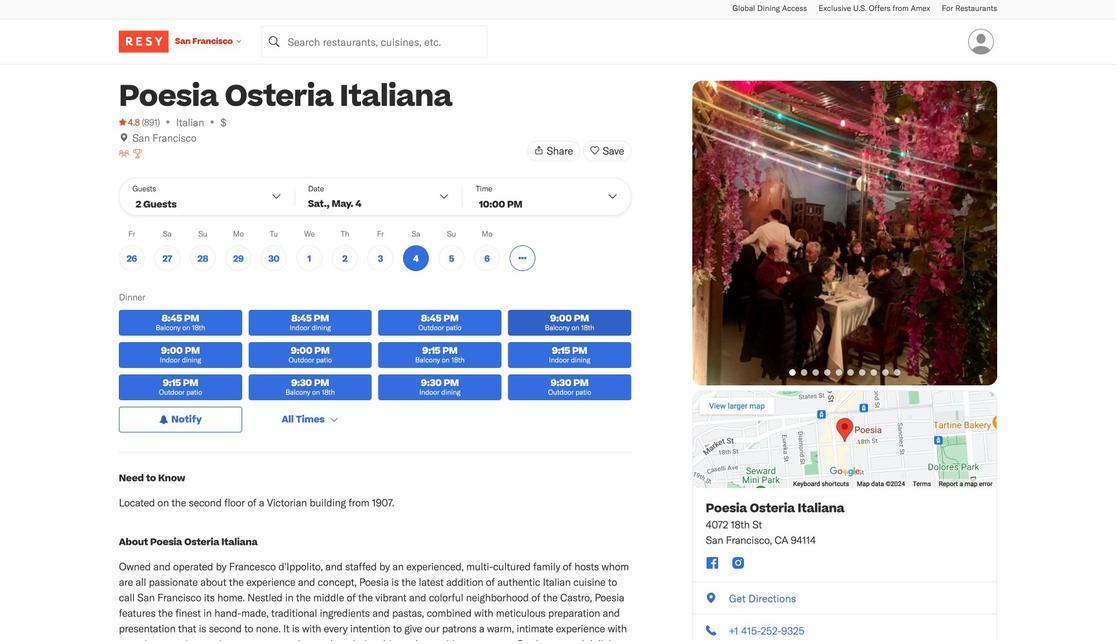 Task type: locate. For each thing, give the bounding box(es) containing it.
891 reviews element
[[142, 116, 160, 129]]

None field
[[261, 26, 487, 58]]



Task type: vqa. For each thing, say whether or not it's contained in the screenshot.
4.8 out of 5 stars image at the top of page
yes



Task type: describe. For each thing, give the bounding box(es) containing it.
4.8 out of 5 stars image
[[119, 116, 140, 129]]

Search restaurants, cuisines, etc. text field
[[261, 26, 487, 58]]



